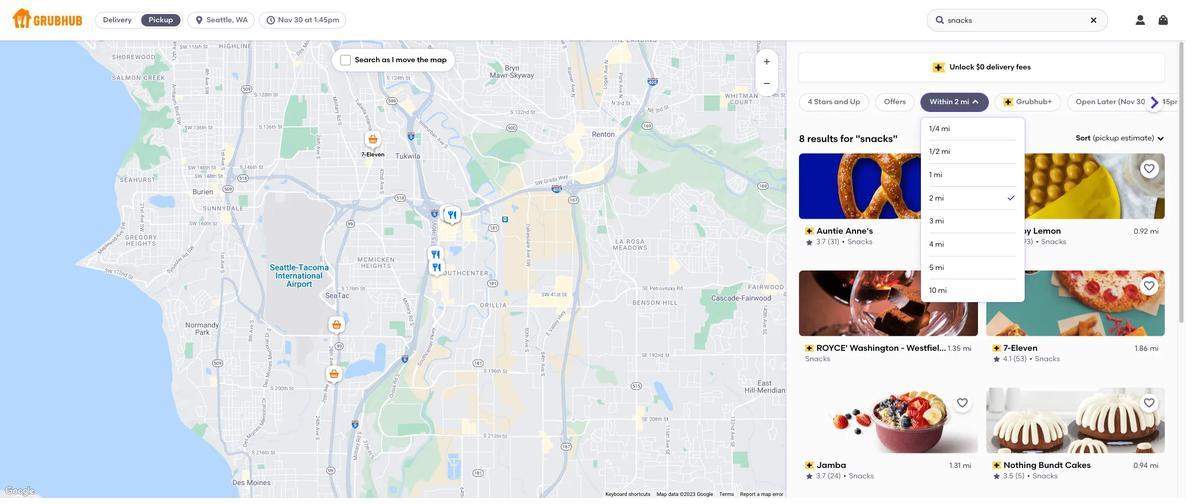 Task type: describe. For each thing, give the bounding box(es) containing it.
-
[[902, 344, 905, 353]]

1 horizontal spatial map
[[761, 492, 772, 498]]

map
[[657, 492, 667, 498]]

snacks for jamba
[[849, 473, 875, 481]]

save this restaurant image
[[957, 163, 969, 175]]

1.35 mi for auntie anne's
[[948, 227, 972, 236]]

0.94 mi
[[1134, 462, 1159, 471]]

southcenter
[[948, 344, 998, 353]]

seattle, wa button
[[187, 12, 259, 29]]

delivery
[[103, 16, 132, 24]]

keyboard shortcuts button
[[606, 492, 651, 499]]

1 horizontal spatial 7-
[[1004, 344, 1012, 353]]

star icon image for jamba
[[806, 473, 814, 481]]

0 vertical spatial map
[[431, 56, 447, 64]]

1 horizontal spatial eleven
[[1012, 344, 1038, 353]]

subscription pass image for happy
[[993, 228, 1002, 235]]

3.7 for jamba
[[817, 473, 826, 481]]

report
[[741, 492, 756, 498]]

3.7 for auntie anne's
[[817, 238, 826, 247]]

subscription pass image for nothing bundt cakes
[[993, 463, 1002, 470]]

4.1
[[1004, 355, 1012, 364]]

(5)
[[1016, 473, 1025, 481]]

$0
[[977, 63, 985, 72]]

a
[[757, 492, 760, 498]]

nothing bundt cakes image
[[427, 257, 448, 280]]

delivery
[[987, 63, 1015, 72]]

1.35 for anne's
[[948, 227, 961, 236]]

4 for 4 mi
[[930, 240, 934, 249]]

terms link
[[720, 492, 734, 498]]

10
[[930, 287, 937, 295]]

jamba logo image
[[800, 388, 978, 454]]

lemon
[[1034, 226, 1061, 236]]

5
[[930, 264, 934, 272]]

3.5 (5)
[[1004, 473, 1025, 481]]

mall
[[1000, 344, 1017, 353]]

mi down 2 mi option
[[963, 227, 972, 236]]

happy
[[1004, 226, 1032, 236]]

1 vertical spatial at
[[1148, 98, 1156, 107]]

mi right '0.92'
[[1151, 227, 1159, 236]]

keyboard
[[606, 492, 628, 498]]

search
[[355, 56, 380, 64]]

nothing bundt cakes logo image
[[987, 388, 1166, 454]]

• right (24)
[[844, 473, 847, 481]]

unlock $0 delivery fees
[[950, 63, 1032, 72]]

star icon image for nothing bundt cakes
[[993, 473, 1001, 481]]

save this restaurant image for lemon
[[1144, 163, 1156, 175]]

snacks for nothing bundt cakes
[[1033, 473, 1058, 481]]

mi right '1.31'
[[963, 462, 972, 471]]

none field containing sort
[[1077, 133, 1166, 144]]

4 mi
[[930, 240, 945, 249]]

royce' washington - westfield southcenter mall image
[[442, 205, 463, 228]]

royce' washington - westfield southcenter mall logo image
[[800, 271, 978, 337]]

3.7 (24)
[[817, 473, 841, 481]]

list box containing 1/4 mi
[[930, 118, 1017, 303]]

2 inside option
[[930, 194, 934, 203]]

stars
[[815, 98, 833, 107]]

2 mi option
[[930, 187, 1017, 210]]

jamba image
[[438, 203, 458, 226]]

0.92
[[1134, 227, 1149, 236]]

snacks for auntie anne's
[[848, 238, 873, 247]]

mi right within
[[961, 98, 970, 107]]

eleven inside the map region
[[367, 151, 385, 158]]

mi right "1"
[[934, 171, 943, 180]]

1 horizontal spatial 30
[[1137, 98, 1146, 107]]

sea tac marathon image
[[327, 315, 347, 338]]

sort
[[1077, 134, 1091, 143]]

• for anne's
[[843, 238, 845, 247]]

nothing bundt cakes
[[1004, 461, 1091, 471]]

later
[[1098, 98, 1117, 107]]

open later (nov 30 at 1:45pm)
[[1077, 98, 1185, 107]]

7- inside the map region
[[362, 151, 367, 158]]

mi right 3
[[936, 217, 945, 226]]

save this restaurant button for bundt
[[1141, 394, 1159, 413]]

nov
[[278, 16, 292, 24]]

seattle, wa
[[207, 16, 248, 24]]

nothing
[[1004, 461, 1037, 471]]

3.5
[[1004, 473, 1014, 481]]

nov 30 at 1:45pm button
[[259, 12, 350, 29]]

1.86 mi
[[1136, 345, 1159, 354]]

7-eleven logo image
[[987, 271, 1166, 337]]

1.35 for washington
[[948, 345, 961, 354]]

3.7 (31)
[[817, 238, 840, 247]]

1.35 mi for royce' washington - westfield southcenter mall
[[948, 345, 972, 354]]

up
[[851, 98, 861, 107]]

(293)
[[1016, 238, 1034, 247]]

google image
[[3, 485, 37, 499]]

star icon image for 7-eleven
[[993, 356, 1001, 364]]

0.92 mi
[[1134, 227, 1159, 236]]

within
[[930, 98, 953, 107]]

8 results for "snacks"
[[800, 133, 898, 145]]

3
[[930, 217, 934, 226]]

(
[[1093, 134, 1096, 143]]

seattle,
[[207, 16, 234, 24]]

grubhub+
[[1017, 98, 1053, 107]]

• snacks for 7-eleven
[[1030, 355, 1061, 364]]

)
[[1153, 134, 1155, 143]]

save this restaurant button for eleven
[[1141, 277, 1159, 296]]

(nov
[[1119, 98, 1135, 107]]

main navigation navigation
[[0, 0, 1186, 40]]

(293) • snacks
[[1016, 238, 1067, 247]]

offers
[[885, 98, 907, 107]]

snacks for 7-eleven
[[1036, 355, 1061, 364]]

pickup button
[[139, 12, 183, 29]]

snacks down the lemon
[[1042, 238, 1067, 247]]



Task type: vqa. For each thing, say whether or not it's contained in the screenshot.
the right map
yes



Task type: locate. For each thing, give the bounding box(es) containing it.
7-
[[362, 151, 367, 158], [1004, 344, 1012, 353]]

star icon image left 3.7 (24)
[[806, 473, 814, 481]]

star icon image for auntie anne's
[[806, 239, 814, 247]]

(24)
[[828, 473, 841, 481]]

1.35 right "westfield"
[[948, 345, 961, 354]]

snacks
[[848, 238, 873, 247], [1042, 238, 1067, 247], [806, 355, 831, 364], [1036, 355, 1061, 364], [849, 473, 875, 481], [1033, 473, 1058, 481]]

extramile image
[[324, 364, 345, 387]]

5 mi
[[930, 264, 945, 272]]

4 down 3
[[930, 240, 934, 249]]

• right (53)
[[1030, 355, 1033, 364]]

0 horizontal spatial grubhub plus flag logo image
[[934, 63, 946, 72]]

shortcuts
[[629, 492, 651, 498]]

at
[[305, 16, 313, 24], [1148, 98, 1156, 107]]

30 inside button
[[294, 16, 303, 24]]

1.31 mi
[[950, 462, 972, 471]]

svg image inside nov 30 at 1:45pm button
[[266, 15, 276, 25]]

mi right the 1/4
[[942, 124, 951, 133]]

the
[[417, 56, 429, 64]]

0 vertical spatial 4
[[808, 98, 813, 107]]

fees
[[1017, 63, 1032, 72]]

• snacks
[[843, 238, 873, 247], [1030, 355, 1061, 364], [844, 473, 875, 481], [1028, 473, 1058, 481]]

grubhub plus flag logo image for unlock $0 delivery fees
[[934, 63, 946, 72]]

search as i move the map
[[355, 56, 447, 64]]

nov 30 at 1:45pm
[[278, 16, 340, 24]]

minus icon image
[[762, 78, 773, 89]]

0 vertical spatial subscription pass image
[[993, 228, 1002, 235]]

0 vertical spatial at
[[305, 16, 313, 24]]

1 vertical spatial 1.35 mi
[[948, 345, 972, 354]]

1 1.35 mi from the top
[[948, 227, 972, 236]]

star icon image
[[806, 239, 814, 247], [993, 356, 1001, 364], [806, 473, 814, 481], [993, 473, 1001, 481]]

1 vertical spatial grubhub plus flag logo image
[[1004, 98, 1015, 107]]

1.35 mi right "westfield"
[[948, 345, 972, 354]]

7 eleven image
[[363, 129, 384, 152]]

wa
[[236, 16, 248, 24]]

1.31
[[950, 462, 961, 471]]

at left 1:45pm
[[305, 16, 313, 24]]

1 vertical spatial subscription pass image
[[993, 345, 1002, 353]]

cakes
[[1066, 461, 1091, 471]]

svg image
[[194, 15, 205, 25], [266, 15, 276, 25], [935, 15, 946, 25], [1090, 16, 1098, 24], [972, 98, 980, 107]]

snacks down royce'
[[806, 355, 831, 364]]

and
[[835, 98, 849, 107]]

1 horizontal spatial 7-eleven
[[1004, 344, 1038, 353]]

subscription pass image for 7-
[[993, 345, 1002, 353]]

• for eleven
[[1030, 355, 1033, 364]]

1/2
[[930, 148, 940, 156]]

grubhub plus flag logo image for grubhub+
[[1004, 98, 1015, 107]]

0 horizontal spatial 30
[[294, 16, 303, 24]]

1 horizontal spatial 4
[[930, 240, 934, 249]]

• snacks right (53)
[[1030, 355, 1061, 364]]

1 vertical spatial 30
[[1137, 98, 1146, 107]]

mi right 5
[[936, 264, 945, 272]]

happy lemon logo image
[[987, 154, 1166, 220]]

google
[[697, 492, 714, 498]]

as
[[382, 56, 390, 64]]

(53)
[[1014, 355, 1028, 364]]

Search for food, convenience, alcohol... search field
[[927, 9, 1109, 32]]

• snacks for jamba
[[844, 473, 875, 481]]

bundt
[[1039, 461, 1064, 471]]

grubhub plus flag logo image left grubhub+
[[1004, 98, 1015, 107]]

4 stars and up
[[808, 98, 861, 107]]

1/4
[[930, 124, 940, 133]]

star icon image left 4.1
[[993, 356, 1001, 364]]

auntie anne's
[[817, 226, 874, 236]]

2 up 3
[[930, 194, 934, 203]]

3 mi
[[930, 217, 945, 226]]

check icon image
[[1007, 193, 1017, 204]]

4
[[808, 98, 813, 107], [930, 240, 934, 249]]

1/4 mi
[[930, 124, 951, 133]]

at inside nov 30 at 1:45pm button
[[305, 16, 313, 24]]

for
[[841, 133, 854, 145]]

1:45pm
[[314, 16, 340, 24]]

1 vertical spatial eleven
[[1012, 344, 1038, 353]]

auntie anne's logo image
[[800, 154, 978, 220]]

save this restaurant image
[[1144, 163, 1156, 175], [1144, 280, 1156, 293], [957, 397, 969, 410], [1144, 397, 1156, 410]]

0 vertical spatial 3.7
[[817, 238, 826, 247]]

30 right (nov
[[1137, 98, 1146, 107]]

0 vertical spatial 7-
[[362, 151, 367, 158]]

1.86
[[1136, 345, 1149, 354]]

0 vertical spatial eleven
[[367, 151, 385, 158]]

• snacks down nothing bundt cakes
[[1028, 473, 1058, 481]]

4 left 'stars'
[[808, 98, 813, 107]]

0 vertical spatial grubhub plus flag logo image
[[934, 63, 946, 72]]

3.7 left (24)
[[817, 473, 826, 481]]

grubhub plus flag logo image
[[934, 63, 946, 72], [1004, 98, 1015, 107]]

1 vertical spatial 7-eleven
[[1004, 344, 1038, 353]]

happy lemon image
[[426, 244, 446, 267]]

• snacks for nothing bundt cakes
[[1028, 473, 1058, 481]]

mi right 1/2
[[942, 148, 951, 156]]

auntie
[[817, 226, 844, 236]]

mi up 5 mi at the right of the page
[[936, 240, 945, 249]]

1 horizontal spatial 2
[[955, 98, 959, 107]]

save this restaurant image for eleven
[[1144, 280, 1156, 293]]

8
[[800, 133, 805, 145]]

snacks down nothing bundt cakes
[[1033, 473, 1058, 481]]

auntie anne's image
[[442, 205, 463, 228]]

subscription pass image
[[993, 228, 1002, 235], [993, 345, 1002, 353], [806, 463, 815, 470]]

1 vertical spatial 3.7
[[817, 473, 826, 481]]

(31)
[[828, 238, 840, 247]]

©2023
[[680, 492, 696, 498]]

1 vertical spatial 7-
[[1004, 344, 1012, 353]]

washington
[[850, 344, 900, 353]]

subscription pass image left royce'
[[806, 345, 815, 353]]

1.35 mi down 2 mi option
[[948, 227, 972, 236]]

1
[[930, 171, 933, 180]]

map
[[431, 56, 447, 64], [761, 492, 772, 498]]

2 mi
[[930, 194, 944, 203]]

30
[[294, 16, 303, 24], [1137, 98, 1146, 107]]

0 horizontal spatial 2
[[930, 194, 934, 203]]

star icon image left 3.7 (31)
[[806, 239, 814, 247]]

i
[[392, 56, 394, 64]]

map right 'a' in the bottom of the page
[[761, 492, 772, 498]]

save this restaurant button
[[953, 160, 972, 178], [1141, 160, 1159, 178], [1141, 277, 1159, 296], [953, 394, 972, 413], [1141, 394, 1159, 413]]

mi right 10
[[939, 287, 947, 295]]

• for bundt
[[1028, 473, 1031, 481]]

save this restaurant button for lemon
[[1141, 160, 1159, 178]]

0 horizontal spatial eleven
[[367, 151, 385, 158]]

1/2 mi
[[930, 148, 951, 156]]

None field
[[1077, 133, 1166, 144]]

1 vertical spatial 2
[[930, 194, 934, 203]]

7-eleven inside the map region
[[362, 151, 385, 158]]

svg image inside seattle, wa button
[[194, 15, 205, 25]]

1 horizontal spatial grubhub plus flag logo image
[[1004, 98, 1015, 107]]

happy lemon
[[1004, 226, 1061, 236]]

1.35 mi
[[948, 227, 972, 236], [948, 345, 972, 354]]

open
[[1077, 98, 1096, 107]]

1 vertical spatial 1.35
[[948, 345, 961, 354]]

1.35 down 2 mi option
[[948, 227, 961, 236]]

map data ©2023 google
[[657, 492, 714, 498]]

westfield
[[907, 344, 946, 353]]

subscription pass image for auntie anne's
[[806, 228, 815, 235]]

within 2 mi
[[930, 98, 970, 107]]

• down happy lemon
[[1036, 238, 1039, 247]]

royce'
[[817, 344, 848, 353]]

2 vertical spatial subscription pass image
[[993, 463, 1002, 470]]

subscription pass image
[[806, 228, 815, 235], [806, 345, 815, 353], [993, 463, 1002, 470]]

plus icon image
[[762, 57, 773, 67]]

delivery button
[[96, 12, 139, 29]]

2 3.7 from the top
[[817, 473, 826, 481]]

1 horizontal spatial at
[[1148, 98, 1156, 107]]

anne's
[[846, 226, 874, 236]]

0 vertical spatial subscription pass image
[[806, 228, 815, 235]]

0 horizontal spatial 7-
[[362, 151, 367, 158]]

move
[[396, 56, 416, 64]]

map region
[[0, 0, 858, 499]]

map right the
[[431, 56, 447, 64]]

• snacks for auntie anne's
[[843, 238, 873, 247]]

terms
[[720, 492, 734, 498]]

royce' washington - westfield southcenter mall
[[817, 344, 1017, 353]]

0 horizontal spatial 7-eleven
[[362, 151, 385, 158]]

• right "(31)"
[[843, 238, 845, 247]]

1.35
[[948, 227, 961, 236], [948, 345, 961, 354]]

pickup
[[1096, 134, 1120, 143]]

snacks right (53)
[[1036, 355, 1061, 364]]

mi up 3 mi at right top
[[936, 194, 944, 203]]

error
[[773, 492, 784, 498]]

4 for 4 stars and up
[[808, 98, 813, 107]]

4.1 (53)
[[1004, 355, 1028, 364]]

2 right within
[[955, 98, 959, 107]]

2 1.35 from the top
[[948, 345, 961, 354]]

•
[[843, 238, 845, 247], [1036, 238, 1039, 247], [1030, 355, 1033, 364], [844, 473, 847, 481], [1028, 473, 1031, 481]]

0 vertical spatial 1.35
[[948, 227, 961, 236]]

0 vertical spatial 7-eleven
[[362, 151, 385, 158]]

mi right 0.94
[[1151, 462, 1159, 471]]

10 mi
[[930, 287, 947, 295]]

1 vertical spatial 4
[[930, 240, 934, 249]]

2 vertical spatial subscription pass image
[[806, 463, 815, 470]]

subscription pass image for royce' washington - westfield southcenter mall
[[806, 345, 815, 353]]

list box
[[930, 118, 1017, 303]]

3.7 left "(31)"
[[817, 238, 826, 247]]

star icon image left 3.5
[[993, 473, 1001, 481]]

1 mi
[[930, 171, 943, 180]]

at left 1:45pm)
[[1148, 98, 1156, 107]]

1 vertical spatial map
[[761, 492, 772, 498]]

0 vertical spatial 30
[[294, 16, 303, 24]]

report a map error
[[741, 492, 784, 498]]

2 1.35 mi from the top
[[948, 345, 972, 354]]

jamba
[[817, 461, 847, 471]]

pickup
[[149, 16, 173, 24]]

estimate
[[1122, 134, 1153, 143]]

mi
[[961, 98, 970, 107], [942, 124, 951, 133], [942, 148, 951, 156], [934, 171, 943, 180], [936, 194, 944, 203], [936, 217, 945, 226], [963, 227, 972, 236], [1151, 227, 1159, 236], [936, 240, 945, 249], [936, 264, 945, 272], [939, 287, 947, 295], [963, 345, 972, 354], [1151, 345, 1159, 354], [963, 462, 972, 471], [1151, 462, 1159, 471]]

• snacks right (24)
[[844, 473, 875, 481]]

subscription pass image left nothing
[[993, 463, 1002, 470]]

1:45pm)
[[1157, 98, 1185, 107]]

svg image
[[1135, 14, 1147, 26], [1158, 14, 1170, 26], [343, 57, 349, 63], [1157, 135, 1166, 143]]

report a map error link
[[741, 492, 784, 498]]

30 right nov
[[294, 16, 303, 24]]

save this restaurant image for bundt
[[1144, 397, 1156, 410]]

mi left mall
[[963, 345, 972, 354]]

mi inside option
[[936, 194, 944, 203]]

1 3.7 from the top
[[817, 238, 826, 247]]

results
[[808, 133, 839, 145]]

snacks down anne's
[[848, 238, 873, 247]]

grubhub plus flag logo image left unlock
[[934, 63, 946, 72]]

0 horizontal spatial 4
[[808, 98, 813, 107]]

0 horizontal spatial map
[[431, 56, 447, 64]]

1 1.35 from the top
[[948, 227, 961, 236]]

• right (5)
[[1028, 473, 1031, 481]]

subscription pass image left auntie
[[806, 228, 815, 235]]

mi right 1.86
[[1151, 345, 1159, 354]]

1 vertical spatial subscription pass image
[[806, 345, 815, 353]]

0 vertical spatial 1.35 mi
[[948, 227, 972, 236]]

"snacks"
[[856, 133, 898, 145]]

0 horizontal spatial at
[[305, 16, 313, 24]]

3.7
[[817, 238, 826, 247], [817, 473, 826, 481]]

• snacks down anne's
[[843, 238, 873, 247]]

snacks right (24)
[[849, 473, 875, 481]]

save this restaurant button for anne's
[[953, 160, 972, 178]]

0 vertical spatial 2
[[955, 98, 959, 107]]



